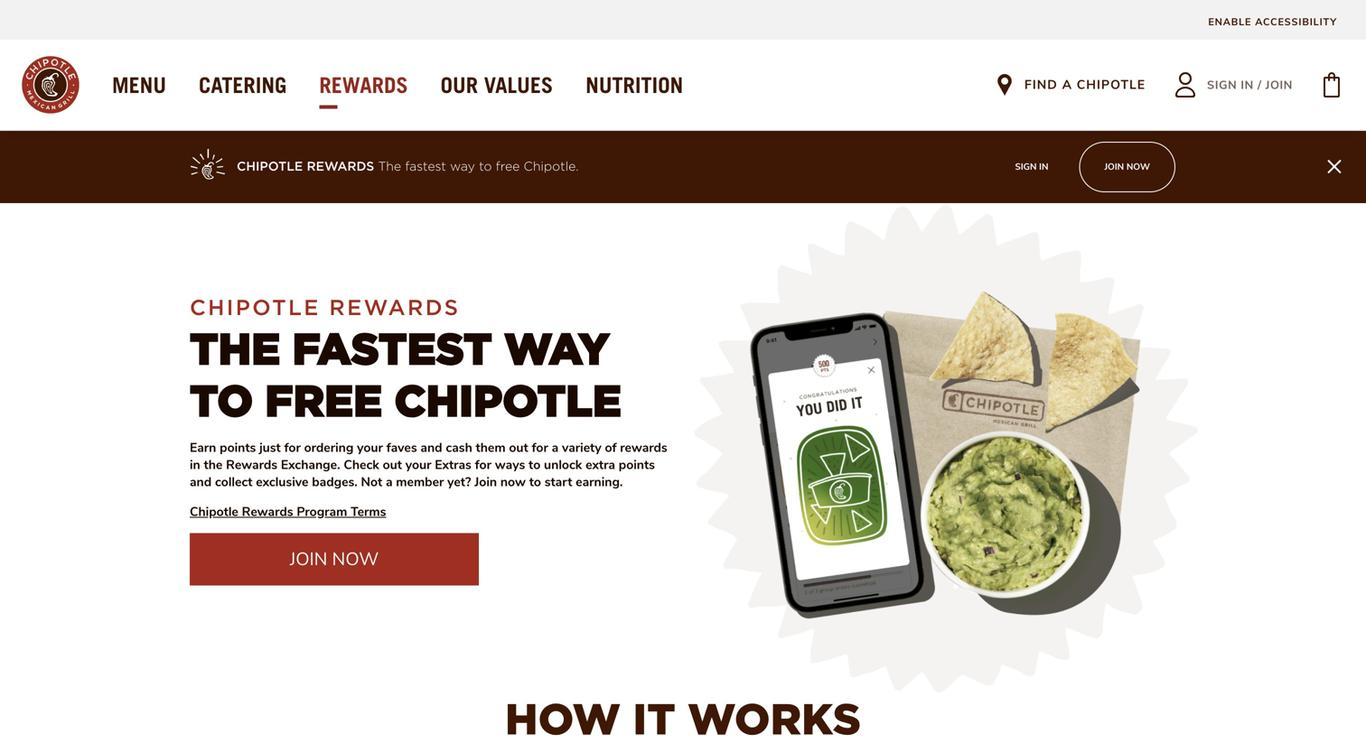 Task type: locate. For each thing, give the bounding box(es) containing it.
for right ways
[[532, 440, 549, 457]]

exchange.
[[281, 457, 340, 474]]

enable
[[1209, 15, 1252, 29]]

1 vertical spatial rewards
[[242, 504, 293, 521]]

ordering
[[304, 440, 354, 457]]

1 horizontal spatial your
[[406, 457, 432, 474]]

0 horizontal spatial in
[[190, 457, 200, 474]]

out
[[509, 440, 529, 457], [383, 457, 402, 474]]

1 horizontal spatial chipotle
[[1077, 76, 1146, 94]]

0 horizontal spatial and
[[190, 474, 212, 491]]

them
[[476, 440, 506, 457]]

in left the at the left bottom of page
[[190, 457, 200, 474]]

chipotle
[[1077, 76, 1146, 94], [190, 504, 238, 521]]

to left free
[[479, 161, 492, 174]]

just
[[260, 440, 281, 457]]

rewards for the
[[329, 298, 460, 320]]

the
[[204, 457, 223, 474]]

chipotle rewards program terms link
[[190, 504, 386, 521]]

in
[[1241, 77, 1255, 93], [190, 457, 200, 474]]

earn points just for ordering your faves and cash them out for a variety of rewards in the rewards exchange. check out your extras for ways to unlock extra points and collect exclusive badges. not a member yet? join now to start earning.
[[190, 440, 668, 491]]

1 vertical spatial chipotle
[[190, 298, 321, 320]]

in
[[1040, 161, 1049, 173]]

and left collect
[[190, 474, 212, 491]]

2 vertical spatial rewards
[[329, 298, 460, 320]]

1 vertical spatial in
[[190, 457, 200, 474]]

1 vertical spatial and
[[190, 474, 212, 491]]

chipotle up the them
[[395, 375, 622, 427]]

join
[[1266, 77, 1294, 93]]

enable accessibility
[[1209, 15, 1338, 29]]

1 vertical spatial a
[[386, 474, 393, 491]]

rewards down 'exclusive'
[[242, 504, 293, 521]]

a right not
[[386, 474, 393, 491]]

points left just
[[220, 440, 256, 457]]

rewards
[[319, 72, 408, 98], [307, 161, 374, 174], [329, 298, 460, 320]]

now
[[501, 474, 526, 491]]

cash
[[446, 440, 473, 457]]

free
[[265, 375, 383, 427]]

in left the /
[[1241, 77, 1255, 93]]

chipotle
[[237, 161, 303, 174], [190, 298, 321, 320], [395, 375, 622, 427]]

rewards left the
[[307, 161, 374, 174]]

in inside the earn points just for ordering your faves and cash them out for a variety of rewards in the rewards exchange. check out your extras for ways to unlock extra points and collect exclusive badges. not a member yet? join now to start earning.
[[190, 457, 200, 474]]

rewards up the fastest
[[329, 298, 460, 320]]

rewards
[[226, 457, 278, 474], [242, 504, 293, 521]]

and
[[421, 440, 443, 457], [190, 474, 212, 491]]

sign in button
[[1005, 153, 1060, 182]]

yet?
[[448, 474, 471, 491]]

join now
[[1105, 161, 1151, 173]]

your
[[357, 440, 383, 457], [406, 457, 432, 474]]

0 vertical spatial rewards
[[226, 457, 278, 474]]

rewards inside chipotle rewards the fastest way to free chipotle
[[329, 298, 460, 320]]

for right just
[[284, 440, 301, 457]]

to
[[479, 161, 492, 174], [529, 457, 541, 474], [529, 474, 541, 491]]

and left cash
[[421, 440, 443, 457]]

0 horizontal spatial chipotle
[[190, 504, 238, 521]]

join
[[1105, 161, 1125, 173]]

for left ways
[[475, 457, 492, 474]]

rewards link
[[319, 72, 408, 98]]

a left variety
[[552, 440, 559, 457]]

0 vertical spatial chipotle
[[1077, 76, 1146, 94]]

our values link
[[441, 72, 553, 98]]

extra
[[586, 457, 616, 474]]

rewards right the at the left bottom of page
[[226, 457, 278, 474]]

extras
[[435, 457, 472, 474]]

0 vertical spatial and
[[421, 440, 443, 457]]

a
[[552, 440, 559, 457], [386, 474, 393, 491]]

chipotle up the the
[[190, 298, 321, 320]]

0 horizontal spatial a
[[386, 474, 393, 491]]

1 horizontal spatial in
[[1241, 77, 1255, 93]]

member
[[396, 474, 444, 491]]

chipotle down collect
[[190, 504, 238, 521]]

check
[[344, 457, 379, 474]]

chipotle rewards the fastest way to free chipotle
[[190, 298, 622, 427]]

0 vertical spatial chipotle
[[237, 161, 303, 174]]

1 horizontal spatial a
[[552, 440, 559, 457]]

now
[[1127, 161, 1151, 173]]

chipotle for the
[[190, 298, 321, 320]]

free
[[496, 161, 520, 174]]

for
[[284, 440, 301, 457], [532, 440, 549, 457], [475, 457, 492, 474]]

out right the them
[[509, 440, 529, 457]]

1 vertical spatial rewards
[[307, 161, 374, 174]]

your left the extras
[[406, 457, 432, 474]]

nutrition
[[586, 72, 684, 98]]

faves
[[387, 440, 417, 457]]

to right ways
[[529, 457, 541, 474]]

points right of
[[619, 457, 655, 474]]

1 horizontal spatial and
[[421, 440, 443, 457]]

ways
[[495, 457, 525, 474]]

1 vertical spatial chipotle
[[190, 504, 238, 521]]

find
[[1025, 76, 1058, 94]]

add to bag image
[[1311, 63, 1354, 107]]

values
[[484, 72, 553, 98]]

nutrition link
[[586, 72, 684, 98]]

your left faves
[[357, 440, 383, 457]]

earning.
[[576, 474, 623, 491]]

rewards up the
[[319, 72, 408, 98]]

out right not
[[383, 457, 402, 474]]

chipotle.
[[524, 161, 579, 174]]

points
[[220, 440, 256, 457], [619, 457, 655, 474]]

chipotle right "a"
[[1077, 76, 1146, 94]]

chipotle right group 26 'icon'
[[237, 161, 303, 174]]

0 vertical spatial a
[[552, 440, 559, 457]]



Task type: vqa. For each thing, say whether or not it's contained in the screenshot.
"SIGN IN" image
yes



Task type: describe. For each thing, give the bounding box(es) containing it.
the
[[190, 323, 280, 375]]

our values
[[441, 72, 553, 98]]

earn
[[190, 440, 216, 457]]

menu link
[[112, 72, 166, 98]]

start
[[545, 474, 573, 491]]

rewards for the
[[307, 161, 374, 174]]

terms
[[351, 504, 386, 521]]

exclusive
[[256, 474, 309, 491]]

find a chipotle link
[[1025, 76, 1146, 94]]

find a chipotle image
[[994, 74, 1016, 96]]

1 horizontal spatial out
[[509, 440, 529, 457]]

0 horizontal spatial for
[[284, 440, 301, 457]]

join
[[475, 474, 497, 491]]

way
[[450, 161, 475, 174]]

catering link
[[199, 72, 287, 98]]

0 vertical spatial in
[[1241, 77, 1255, 93]]

sign in
[[1016, 161, 1049, 173]]

accessibility
[[1256, 15, 1338, 29]]

badges.
[[312, 474, 358, 491]]

0 vertical spatial rewards
[[319, 72, 408, 98]]

chipotle rewards the fastest way to free chipotle.
[[237, 161, 579, 174]]

sign in / join
[[1208, 77, 1294, 93]]

the
[[378, 161, 401, 174]]

chipotle mexican grill image
[[22, 56, 80, 114]]

1 horizontal spatial points
[[619, 457, 655, 474]]

group 26 image
[[191, 149, 226, 181]]

collect
[[215, 474, 253, 491]]

sign in image
[[1164, 63, 1208, 107]]

2 horizontal spatial for
[[532, 440, 549, 457]]

fastest
[[405, 161, 446, 174]]

unlock
[[544, 457, 582, 474]]

0 horizontal spatial points
[[220, 440, 256, 457]]

our
[[441, 72, 478, 98]]

a
[[1063, 76, 1073, 94]]

to right now
[[529, 474, 541, 491]]

not
[[361, 474, 383, 491]]

program
[[297, 504, 347, 521]]

fastest
[[292, 323, 492, 375]]

sign
[[1016, 161, 1037, 173]]

of
[[605, 440, 617, 457]]

variety
[[562, 440, 602, 457]]

sign in / join heading
[[1208, 77, 1294, 93]]

chipotle for the
[[237, 161, 303, 174]]

chipotle rewards program terms
[[190, 504, 386, 521]]

2 vertical spatial chipotle
[[395, 375, 622, 427]]

0 horizontal spatial your
[[357, 440, 383, 457]]

join now button
[[1080, 142, 1176, 193]]

rewards inside the earn points just for ordering your faves and cash them out for a variety of rewards in the rewards exchange. check out your extras for ways to unlock extra points and collect exclusive badges. not a member yet? join now to start earning.
[[226, 457, 278, 474]]

0 horizontal spatial out
[[383, 457, 402, 474]]

enable accessibility link
[[1209, 15, 1338, 29]]

1 horizontal spatial for
[[475, 457, 492, 474]]

catering
[[199, 72, 287, 98]]

menu
[[112, 72, 166, 98]]

rewards
[[620, 440, 668, 457]]

to
[[190, 375, 253, 427]]

way
[[504, 323, 610, 375]]

sign
[[1208, 77, 1238, 93]]

/
[[1258, 77, 1262, 93]]

find a chipotle
[[1025, 76, 1146, 94]]



